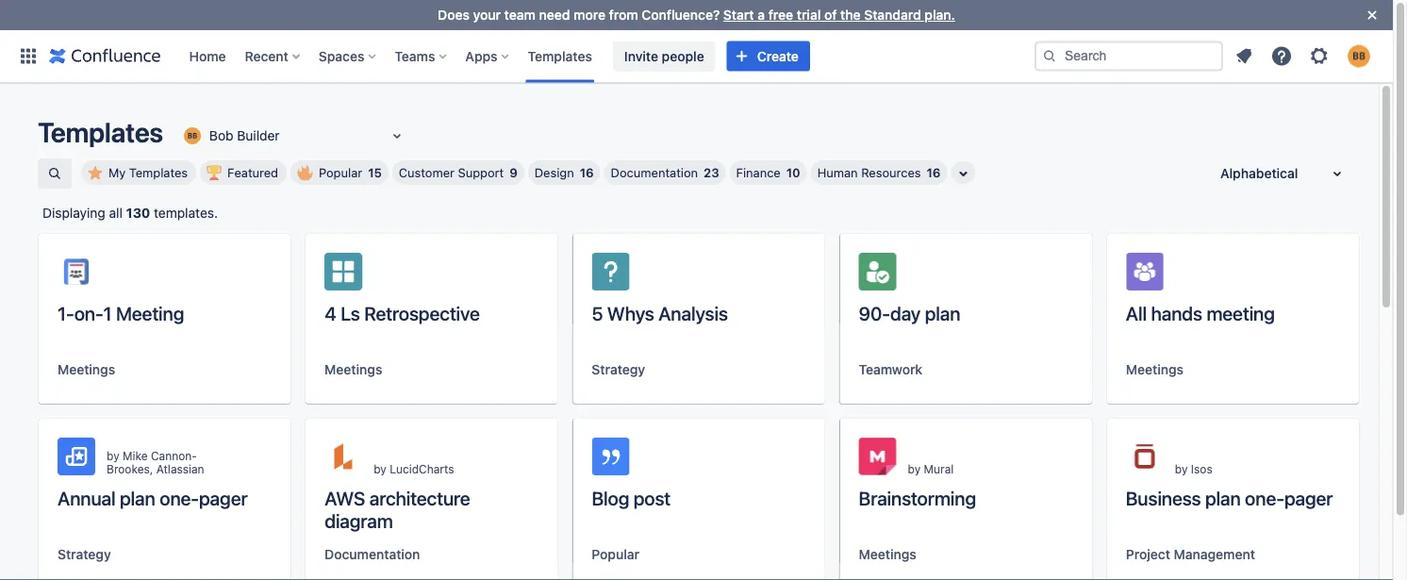 Task type: vqa. For each thing, say whether or not it's contained in the screenshot.
Note image
no



Task type: describe. For each thing, give the bounding box(es) containing it.
create
[[757, 48, 799, 64]]

meetings button down the brainstorming
[[859, 545, 917, 564]]

by for business plan one-pager
[[1175, 462, 1188, 475]]

invite
[[624, 48, 658, 64]]

9
[[510, 166, 518, 180]]

teamwork button
[[859, 360, 923, 379]]

more categories image
[[952, 162, 975, 185]]

of
[[824, 7, 837, 23]]

post
[[634, 487, 671, 509]]

need
[[539, 7, 570, 23]]

130
[[126, 205, 150, 221]]

recent
[[245, 48, 288, 64]]

design 16
[[535, 166, 594, 180]]

create button
[[727, 41, 810, 71]]

ls
[[341, 302, 360, 324]]

home
[[189, 48, 226, 64]]

displaying all 130 templates.
[[42, 205, 218, 221]]

resources
[[861, 166, 921, 180]]

1 16 from the left
[[580, 166, 594, 180]]

5 whys analysis
[[592, 302, 728, 324]]

Search field
[[1035, 41, 1223, 71]]

all
[[109, 205, 123, 221]]

displaying
[[42, 205, 105, 221]]

strategy button for 5
[[592, 360, 645, 379]]

aws
[[325, 487, 365, 509]]

meetings for ls
[[325, 362, 382, 377]]

close image
[[1361, 4, 1384, 26]]

a
[[758, 7, 765, 23]]

2 16 from the left
[[927, 166, 941, 180]]

isos
[[1191, 462, 1213, 475]]

0 horizontal spatial popular
[[319, 166, 362, 180]]

business plan one-pager
[[1126, 487, 1333, 509]]

1-on-1 meeting
[[58, 302, 184, 324]]

1
[[103, 302, 112, 324]]

10
[[786, 166, 800, 180]]

documentation for documentation
[[325, 547, 420, 562]]

atlassian
[[156, 462, 204, 475]]

templates.
[[154, 205, 218, 221]]

teams button
[[389, 41, 454, 71]]

templates inside templates link
[[528, 48, 592, 64]]

plan.
[[925, 7, 955, 23]]

23
[[704, 166, 719, 180]]

meetings for on-
[[58, 362, 115, 377]]

team
[[504, 7, 536, 23]]

templates link
[[522, 41, 598, 71]]

architecture
[[369, 487, 470, 509]]

4
[[325, 302, 336, 324]]

on-
[[74, 302, 103, 324]]

your
[[473, 7, 501, 23]]

people
[[662, 48, 704, 64]]

plan for business plan one-pager
[[1205, 487, 1241, 509]]

free
[[768, 7, 793, 23]]

open image
[[386, 125, 408, 147]]

open search bar image
[[47, 166, 62, 181]]

blog
[[592, 487, 629, 509]]

confluence?
[[642, 7, 720, 23]]

templates inside my templates button
[[129, 166, 188, 180]]

does your team need more from confluence? start a free trial of the standard plan.
[[438, 7, 955, 23]]

pager for annual plan one-pager
[[199, 487, 248, 509]]

by isos
[[1175, 462, 1213, 475]]

human
[[817, 166, 858, 180]]

by for brainstorming
[[908, 462, 921, 475]]

more
[[574, 7, 606, 23]]

meeting
[[1207, 302, 1275, 324]]

customer support 9
[[399, 166, 518, 180]]

by mural
[[908, 462, 954, 475]]

featured
[[227, 166, 278, 180]]

banner containing home
[[0, 30, 1393, 83]]

4 ls retrospective
[[325, 302, 480, 324]]

day
[[890, 302, 921, 324]]

by lucidcharts
[[374, 462, 454, 475]]

pager for business plan one-pager
[[1285, 487, 1333, 509]]

by for annual plan one-pager
[[107, 449, 119, 462]]

one- for annual
[[160, 487, 199, 509]]

help icon image
[[1271, 45, 1293, 67]]

customer
[[399, 166, 455, 180]]

mike
[[123, 449, 148, 462]]

5
[[592, 302, 603, 324]]

finance
[[736, 166, 781, 180]]

meeting
[[116, 302, 184, 324]]

invite people button
[[613, 41, 716, 71]]

my
[[108, 166, 126, 180]]

builder
[[237, 128, 280, 143]]

teamwork
[[859, 362, 923, 377]]

all hands meeting
[[1126, 302, 1275, 324]]



Task type: locate. For each thing, give the bounding box(es) containing it.
meetings button for hands
[[1126, 360, 1184, 379]]

appswitcher icon image
[[17, 45, 40, 67]]

project management button
[[1126, 545, 1255, 564]]

templates down need
[[528, 48, 592, 64]]

0 horizontal spatial strategy
[[58, 547, 111, 562]]

by for aws architecture diagram
[[374, 462, 387, 475]]

one- down atlassian
[[160, 487, 199, 509]]

hands
[[1151, 302, 1203, 324]]

alphabetical
[[1221, 166, 1298, 181]]

trial
[[797, 7, 821, 23]]

strategy button down 'whys'
[[592, 360, 645, 379]]

pager
[[199, 487, 248, 509], [1285, 487, 1333, 509]]

project
[[1126, 547, 1170, 562]]

meetings button for on-
[[58, 360, 115, 379]]

plan
[[925, 302, 961, 324], [120, 487, 155, 509], [1205, 487, 1241, 509]]

by left isos at the bottom right
[[1175, 462, 1188, 475]]

0 vertical spatial strategy
[[592, 362, 645, 377]]

1 vertical spatial strategy
[[58, 547, 111, 562]]

templates up my
[[38, 116, 163, 148]]

by left mural
[[908, 462, 921, 475]]

1 vertical spatial popular
[[592, 547, 640, 562]]

documentation
[[611, 166, 698, 180], [325, 547, 420, 562]]

one-
[[160, 487, 199, 509], [1245, 487, 1285, 509]]

documentation for documentation 23
[[611, 166, 698, 180]]

from
[[609, 7, 638, 23]]

0 horizontal spatial one-
[[160, 487, 199, 509]]

home link
[[183, 41, 232, 71]]

diagram
[[325, 509, 393, 532]]

plan down isos at the bottom right
[[1205, 487, 1241, 509]]

whys
[[607, 302, 654, 324]]

standard
[[864, 7, 921, 23]]

1 horizontal spatial plan
[[925, 302, 961, 324]]

0 horizontal spatial plan
[[120, 487, 155, 509]]

apps
[[465, 48, 498, 64]]

one- up management
[[1245, 487, 1285, 509]]

0 horizontal spatial documentation
[[325, 547, 420, 562]]

documentation 23
[[611, 166, 719, 180]]

teams
[[395, 48, 435, 64]]

meetings button down 'all'
[[1126, 360, 1184, 379]]

annual plan one-pager
[[58, 487, 248, 509]]

invite people
[[624, 48, 704, 64]]

meetings down 'all'
[[1126, 362, 1184, 377]]

1 vertical spatial documentation
[[325, 547, 420, 562]]

brainstorming
[[859, 487, 976, 509]]

meetings down 'on-'
[[58, 362, 115, 377]]

the
[[840, 7, 861, 23]]

mural
[[924, 462, 954, 475]]

meetings button down 'on-'
[[58, 360, 115, 379]]

meetings down the brainstorming
[[859, 547, 917, 562]]

my templates
[[108, 166, 188, 180]]

1 horizontal spatial one-
[[1245, 487, 1285, 509]]

0 vertical spatial strategy button
[[592, 360, 645, 379]]

strategy button down the annual
[[58, 545, 111, 564]]

human resources 16
[[817, 166, 941, 180]]

0 vertical spatial documentation
[[611, 166, 698, 180]]

1 vertical spatial templates
[[38, 116, 163, 148]]

annual
[[58, 487, 116, 509]]

2 one- from the left
[[1245, 487, 1285, 509]]

templates
[[528, 48, 592, 64], [38, 116, 163, 148], [129, 166, 188, 180]]

documentation down diagram
[[325, 547, 420, 562]]

blog post
[[592, 487, 671, 509]]

0 horizontal spatial pager
[[199, 487, 248, 509]]

alphabetical button
[[1209, 158, 1360, 189]]

1 one- from the left
[[160, 487, 199, 509]]

0 horizontal spatial 16
[[580, 166, 594, 180]]

16 left more categories icon
[[927, 166, 941, 180]]

bob builder
[[209, 128, 280, 143]]

plan down 'brookes,'
[[120, 487, 155, 509]]

notification icon image
[[1233, 45, 1255, 67]]

strategy down 'whys'
[[592, 362, 645, 377]]

15
[[368, 166, 382, 180]]

strategy for annual
[[58, 547, 111, 562]]

1 horizontal spatial 16
[[927, 166, 941, 180]]

meetings down ls
[[325, 362, 382, 377]]

0 vertical spatial popular
[[319, 166, 362, 180]]

strategy for 5
[[592, 362, 645, 377]]

project management
[[1126, 547, 1255, 562]]

banner
[[0, 30, 1393, 83]]

support
[[458, 166, 504, 180]]

spaces button
[[313, 41, 383, 71]]

by left lucidcharts
[[374, 462, 387, 475]]

popular down blog
[[592, 547, 640, 562]]

business
[[1126, 487, 1201, 509]]

your profile and preferences image
[[1348, 45, 1371, 67]]

0 vertical spatial templates
[[528, 48, 592, 64]]

brookes,
[[107, 462, 153, 475]]

cannon-
[[151, 449, 197, 462]]

by inside the by mike cannon- brookes, atlassian
[[107, 449, 119, 462]]

1 horizontal spatial strategy button
[[592, 360, 645, 379]]

1 vertical spatial strategy button
[[58, 545, 111, 564]]

popular left 15
[[319, 166, 362, 180]]

strategy button
[[592, 360, 645, 379], [58, 545, 111, 564]]

meetings button down ls
[[325, 360, 382, 379]]

documentation left 23
[[611, 166, 698, 180]]

all
[[1126, 302, 1147, 324]]

does
[[438, 7, 470, 23]]

meetings for hands
[[1126, 362, 1184, 377]]

None text field
[[181, 126, 185, 145]]

settings icon image
[[1308, 45, 1331, 67]]

management
[[1174, 547, 1255, 562]]

lucidcharts
[[390, 462, 454, 475]]

documentation button
[[325, 545, 420, 564]]

0 horizontal spatial strategy button
[[58, 545, 111, 564]]

1 pager from the left
[[199, 487, 248, 509]]

analysis
[[659, 302, 728, 324]]

confluence image
[[49, 45, 161, 67], [49, 45, 161, 67]]

meetings button for ls
[[325, 360, 382, 379]]

2 pager from the left
[[1285, 487, 1333, 509]]

apps button
[[460, 41, 516, 71]]

by mike cannon- brookes, atlassian
[[107, 449, 204, 475]]

spaces
[[319, 48, 364, 64]]

templates right my
[[129, 166, 188, 180]]

2 horizontal spatial plan
[[1205, 487, 1241, 509]]

search image
[[1042, 49, 1057, 64]]

by left mike
[[107, 449, 119, 462]]

1 horizontal spatial popular
[[592, 547, 640, 562]]

2 vertical spatial templates
[[129, 166, 188, 180]]

strategy down the annual
[[58, 547, 111, 562]]

bob
[[209, 128, 234, 143]]

plan for annual plan one-pager
[[120, 487, 155, 509]]

plan right day
[[925, 302, 961, 324]]

start a free trial of the standard plan. link
[[723, 7, 955, 23]]

1-
[[58, 302, 74, 324]]

design
[[535, 166, 574, 180]]

retrospective
[[364, 302, 480, 324]]

recent button
[[239, 41, 307, 71]]

90-
[[859, 302, 890, 324]]

1 horizontal spatial strategy
[[592, 362, 645, 377]]

90-day plan
[[859, 302, 961, 324]]

aws architecture diagram
[[325, 487, 470, 532]]

strategy
[[592, 362, 645, 377], [58, 547, 111, 562]]

strategy button for annual
[[58, 545, 111, 564]]

meetings
[[58, 362, 115, 377], [325, 362, 382, 377], [1126, 362, 1184, 377], [859, 547, 917, 562]]

16 right design
[[580, 166, 594, 180]]

global element
[[11, 30, 1035, 83]]

one- for business
[[1245, 487, 1285, 509]]

1 horizontal spatial pager
[[1285, 487, 1333, 509]]

1 horizontal spatial documentation
[[611, 166, 698, 180]]

featured button
[[200, 160, 287, 185]]



